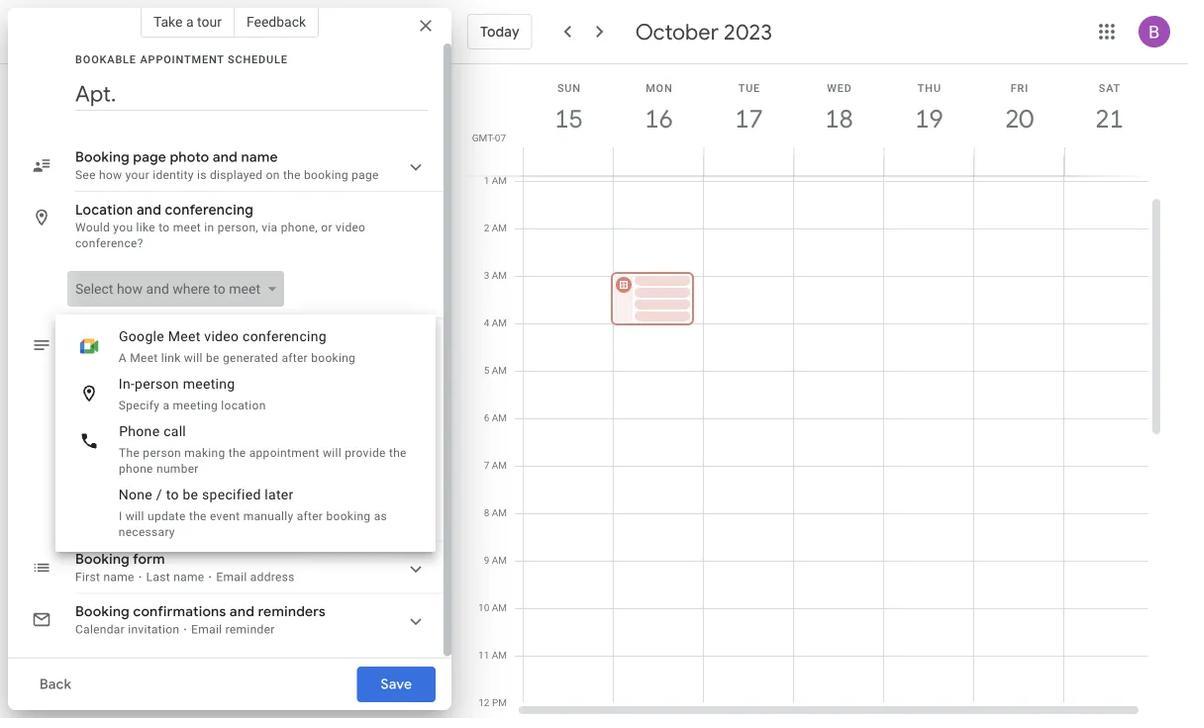 Task type: vqa. For each thing, say whether or not it's contained in the screenshot.


Task type: describe. For each thing, give the bounding box(es) containing it.
and inside dropdown button
[[146, 281, 169, 297]]

meet inside dropdown button
[[229, 281, 260, 297]]

0 vertical spatial meeting
[[183, 376, 235, 392]]

invitation
[[128, 623, 179, 637]]

later
[[265, 487, 294, 503]]

service.
[[240, 348, 284, 362]]

displayed
[[210, 168, 263, 182]]

thu
[[918, 82, 942, 94]]

5 am
[[484, 365, 507, 377]]

1 am
[[484, 175, 507, 187]]

11 am
[[478, 650, 507, 662]]

or
[[321, 221, 333, 235]]

16 column header
[[613, 64, 704, 176]]

sunday, october 15 element
[[546, 96, 592, 142]]

3
[[484, 270, 489, 282]]

description
[[75, 328, 153, 346]]

how inside select how and where to meet dropdown button
[[117, 281, 143, 297]]

phone
[[119, 423, 160, 440]]

to inside none / to be specified later i will update the event manually after booking as necessary
[[166, 487, 179, 503]]

formatting options toolbar
[[75, 387, 432, 429]]

am for 8 am
[[492, 507, 507, 519]]

1 horizontal spatial your
[[213, 348, 237, 362]]

booking for booking page photo and name see how your identity is displayed on the booking page
[[75, 149, 130, 166]]

identity
[[153, 168, 194, 182]]

note
[[111, 348, 135, 362]]

after inside none / to be specified later i will update the event manually after booking as necessary
[[297, 510, 323, 524]]

8
[[484, 507, 489, 519]]

take a tour button
[[141, 6, 235, 38]]

will inside description add a note that explains your service. this will appear on your booking page and in confirmation emails.
[[314, 348, 332, 362]]

1 vertical spatial meeting
[[173, 399, 218, 413]]

Description text field
[[83, 426, 424, 525]]

none
[[119, 487, 153, 503]]

calendar invitation
[[75, 623, 179, 637]]

wednesday, october 18 element
[[816, 96, 862, 142]]

booking page photo and name see how your identity is displayed on the booking page
[[75, 149, 379, 182]]

booking form
[[75, 551, 165, 569]]

phone,
[[281, 221, 318, 235]]

email for email reminder
[[191, 623, 222, 637]]

appointment
[[140, 53, 224, 65]]

12 pm
[[479, 698, 507, 709]]

sat 21
[[1094, 82, 1122, 135]]

6
[[484, 412, 489, 424]]

am for 5 am
[[492, 365, 507, 377]]

back button
[[24, 661, 87, 709]]

1 vertical spatial meet
[[130, 352, 158, 365]]

tuesday, october 17 element
[[726, 96, 772, 142]]

to inside location and conferencing would you like to meet in person, via phone, or video conference?
[[159, 221, 170, 235]]

a inside the in-person meeting specify a meeting location
[[163, 399, 170, 413]]

like
[[136, 221, 155, 235]]

number
[[156, 462, 199, 476]]

the right provide
[[389, 447, 407, 460]]

feedback button
[[235, 6, 319, 38]]

tue
[[738, 82, 761, 94]]

will for none / to be specified later
[[126, 510, 144, 524]]

6 am
[[484, 412, 507, 424]]

saturday, october 21 element
[[1087, 96, 1132, 142]]

1
[[484, 175, 489, 187]]

schedule
[[228, 53, 288, 65]]

manually
[[243, 510, 294, 524]]

in-
[[119, 376, 135, 392]]

conferencing inside the google meet video conferencing a meet link will be generated after booking
[[243, 328, 327, 345]]

google meet video conferencing
a meet link will be generated after booking menu item
[[55, 323, 436, 370]]

in inside description add a note that explains your service. this will appear on your booking page and in confirmation emails.
[[177, 364, 187, 378]]

location and conferencing would you like to meet in person, via phone, or video conference?
[[75, 201, 366, 251]]

call
[[163, 423, 186, 440]]

15
[[553, 102, 582, 135]]

wed
[[827, 82, 852, 94]]

19
[[914, 102, 942, 135]]

is
[[197, 168, 207, 182]]

that
[[138, 348, 160, 362]]

today button
[[467, 8, 532, 55]]

name for first name
[[103, 571, 134, 585]]

booking for specified
[[326, 510, 371, 524]]

12
[[479, 698, 490, 709]]

the right making
[[228, 447, 246, 460]]

conferencing inside location and conferencing would you like to meet in person, via phone, or video conference?
[[165, 201, 254, 219]]

2
[[484, 222, 489, 234]]

explains
[[164, 348, 210, 362]]

bookable appointment schedule
[[75, 53, 288, 65]]

take a tour
[[153, 13, 222, 30]]

sun
[[557, 82, 581, 94]]

name for last name
[[173, 571, 204, 585]]

am for 4 am
[[492, 317, 507, 329]]

confirmations
[[133, 604, 226, 621]]

last name
[[146, 571, 204, 585]]

and up reminder
[[230, 604, 255, 621]]

person,
[[218, 221, 258, 235]]

form
[[133, 551, 165, 569]]

last
[[146, 571, 170, 585]]

back
[[40, 676, 71, 694]]

appear
[[336, 348, 374, 362]]

17
[[734, 102, 762, 135]]

take
[[153, 13, 183, 30]]

4 am
[[484, 317, 507, 329]]

first name
[[75, 571, 134, 585]]

will for phone call
[[323, 447, 342, 460]]

10 am
[[478, 603, 507, 614]]

in inside location and conferencing would you like to meet in person, via phone, or video conference?
[[204, 221, 214, 235]]

underline image
[[162, 394, 182, 417]]

photo
[[170, 149, 209, 166]]

address
[[250, 571, 295, 585]]

18 column header
[[793, 64, 884, 176]]

update
[[148, 510, 186, 524]]

fri 20
[[1004, 82, 1032, 135]]

fri
[[1011, 82, 1029, 94]]

bold image
[[91, 394, 111, 417]]

making
[[184, 447, 225, 460]]

email reminder
[[191, 623, 275, 637]]

calendar
[[75, 623, 125, 637]]

monday, october 16 element
[[636, 96, 682, 142]]

booking for name
[[304, 168, 348, 182]]

today
[[480, 23, 520, 41]]

17 column header
[[703, 64, 794, 176]]

9 am
[[484, 555, 507, 567]]

necessary
[[119, 526, 175, 540]]

am for 7 am
[[492, 460, 507, 472]]

video inside location and conferencing would you like to meet in person, via phone, or video conference?
[[336, 221, 366, 235]]

specify
[[119, 399, 160, 413]]

page for booking
[[352, 168, 379, 182]]

emails.
[[265, 364, 305, 378]]

0 vertical spatial meet
[[168, 328, 201, 345]]



Task type: locate. For each thing, give the bounding box(es) containing it.
meet
[[168, 328, 201, 345], [130, 352, 158, 365]]

booking inside booking page photo and name see how your identity is displayed on the booking page
[[304, 168, 348, 182]]

google meet video conferencing a meet link will be generated after booking
[[119, 328, 356, 365]]

meeting
[[183, 376, 235, 392], [173, 399, 218, 413]]

on inside booking page photo and name see how your identity is displayed on the booking page
[[266, 168, 280, 182]]

video up confirmation
[[204, 328, 239, 345]]

your up confirmation
[[213, 348, 237, 362]]

1 vertical spatial video
[[204, 328, 239, 345]]

7
[[484, 460, 489, 472]]

to right where
[[213, 281, 226, 297]]

friday, october 20 element
[[997, 96, 1042, 142]]

0 horizontal spatial a
[[101, 348, 107, 362]]

name down booking form on the bottom
[[103, 571, 134, 585]]

3 booking from the top
[[75, 604, 130, 621]]

name up displayed
[[241, 149, 278, 166]]

2 horizontal spatial a
[[186, 13, 194, 30]]

on right appear
[[377, 348, 391, 362]]

in down explains
[[177, 364, 187, 378]]

am for 1 am
[[492, 175, 507, 187]]

person up 'number'
[[143, 447, 181, 460]]

person inside the in-person meeting specify a meeting location
[[135, 376, 179, 392]]

grid
[[459, 64, 1165, 719]]

video right or at the top of page
[[336, 221, 366, 235]]

after inside the google meet video conferencing a meet link will be generated after booking
[[282, 352, 308, 365]]

1 horizontal spatial be
[[206, 352, 220, 365]]

booking right the this
[[311, 352, 356, 365]]

location
[[221, 399, 266, 413]]

meet right where
[[229, 281, 260, 297]]

1 vertical spatial after
[[297, 510, 323, 524]]

meet right like
[[173, 221, 201, 235]]

a inside button
[[186, 13, 194, 30]]

a up call
[[163, 399, 170, 413]]

will inside 'phone call the person making the appointment will provide the phone number'
[[323, 447, 342, 460]]

2 vertical spatial page
[[123, 364, 150, 378]]

0 vertical spatial a
[[186, 13, 194, 30]]

2 horizontal spatial name
[[241, 149, 278, 166]]

1 vertical spatial booking
[[75, 551, 130, 569]]

0 vertical spatial video
[[336, 221, 366, 235]]

3 am from the top
[[492, 270, 507, 282]]

will for google meet video conferencing
[[184, 352, 203, 365]]

a
[[119, 352, 127, 365]]

your left identity
[[125, 168, 149, 182]]

1 vertical spatial meet
[[229, 281, 260, 297]]

as
[[374, 510, 387, 524]]

reminders
[[258, 604, 326, 621]]

the
[[119, 447, 140, 460]]

20 column header
[[973, 64, 1064, 176]]

booking inside description add a note that explains your service. this will appear on your booking page and in confirmation emails.
[[75, 364, 120, 378]]

am right 7
[[492, 460, 507, 472]]

will right the this
[[314, 348, 332, 362]]

meet inside location and conferencing would you like to meet in person, via phone, or video conference?
[[173, 221, 201, 235]]

1 vertical spatial email
[[191, 623, 222, 637]]

on for that
[[377, 348, 391, 362]]

2 vertical spatial to
[[166, 487, 179, 503]]

am right 3
[[492, 270, 507, 282]]

sun 15
[[553, 82, 582, 135]]

6 am from the top
[[492, 412, 507, 424]]

provide
[[345, 447, 386, 460]]

4
[[484, 317, 489, 329]]

0 vertical spatial conferencing
[[165, 201, 254, 219]]

how right select
[[117, 281, 143, 297]]

your inside booking page photo and name see how your identity is displayed on the booking page
[[125, 168, 149, 182]]

on for name
[[266, 168, 280, 182]]

0 vertical spatial in
[[204, 221, 214, 235]]

gmt-07
[[472, 132, 506, 144]]

1 horizontal spatial meet
[[168, 328, 201, 345]]

booking inside none / to be specified later i will update the event manually after booking as necessary
[[326, 510, 371, 524]]

the inside none / to be specified later i will update the event manually after booking as necessary
[[189, 510, 207, 524]]

booking up or at the top of page
[[304, 168, 348, 182]]

person
[[135, 376, 179, 392], [143, 447, 181, 460]]

4 am from the top
[[492, 317, 507, 329]]

in-person meeting
specify a meeting location menu item
[[55, 370, 436, 418]]

am
[[492, 175, 507, 187], [492, 222, 507, 234], [492, 270, 507, 282], [492, 317, 507, 329], [492, 365, 507, 377], [492, 412, 507, 424], [492, 460, 507, 472], [492, 507, 507, 519], [492, 555, 507, 567], [492, 603, 507, 614], [492, 650, 507, 662]]

booking for that
[[75, 364, 120, 378]]

1 vertical spatial to
[[213, 281, 226, 297]]

21
[[1094, 102, 1122, 135]]

to
[[159, 221, 170, 235], [213, 281, 226, 297], [166, 487, 179, 503]]

gmt-
[[472, 132, 495, 144]]

this
[[287, 348, 310, 362]]

on
[[266, 168, 280, 182], [377, 348, 391, 362]]

1 vertical spatial person
[[143, 447, 181, 460]]

1 horizontal spatial on
[[377, 348, 391, 362]]

person up underline icon
[[135, 376, 179, 392]]

8 am
[[484, 507, 507, 519]]

9 am from the top
[[492, 555, 507, 567]]

5 am from the top
[[492, 365, 507, 377]]

conference?
[[75, 237, 143, 251]]

10 am from the top
[[492, 603, 507, 614]]

a inside description add a note that explains your service. this will appear on your booking page and in confirmation emails.
[[101, 348, 107, 362]]

your right appear
[[394, 348, 419, 362]]

bulleted list image
[[243, 394, 262, 417]]

email left address
[[216, 571, 247, 585]]

1 vertical spatial in
[[177, 364, 187, 378]]

19 column header
[[883, 64, 974, 176]]

the
[[283, 168, 301, 182], [228, 447, 246, 460], [389, 447, 407, 460], [189, 510, 207, 524]]

the inside booking page photo and name see how your identity is displayed on the booking page
[[283, 168, 301, 182]]

email for email address
[[216, 571, 247, 585]]

5
[[484, 365, 489, 377]]

0 vertical spatial meet
[[173, 221, 201, 235]]

how
[[99, 168, 122, 182], [117, 281, 143, 297]]

1 vertical spatial a
[[101, 348, 107, 362]]

conferencing up person,
[[165, 201, 254, 219]]

to right like
[[159, 221, 170, 235]]

italic image
[[127, 394, 147, 417]]

8 am from the top
[[492, 507, 507, 519]]

booking for booking form
[[75, 551, 130, 569]]

1 horizontal spatial meet
[[229, 281, 260, 297]]

select
[[75, 281, 113, 297]]

name inside booking page photo and name see how your identity is displayed on the booking page
[[241, 149, 278, 166]]

0 vertical spatial to
[[159, 221, 170, 235]]

21 column header
[[1064, 64, 1155, 176]]

select how and where to meet
[[75, 281, 260, 297]]

1 vertical spatial be
[[183, 487, 199, 503]]

and up like
[[137, 201, 161, 219]]

reminder
[[225, 623, 275, 637]]

am right 10
[[492, 603, 507, 614]]

appointment
[[249, 447, 320, 460]]

name right last
[[173, 571, 204, 585]]

18
[[824, 102, 852, 135]]

a right add
[[101, 348, 107, 362]]

meet up explains
[[168, 328, 201, 345]]

booking down add
[[75, 364, 120, 378]]

how inside booking page photo and name see how your identity is displayed on the booking page
[[99, 168, 122, 182]]

a
[[186, 13, 194, 30], [101, 348, 107, 362], [163, 399, 170, 413]]

0 vertical spatial page
[[133, 149, 166, 166]]

booking
[[75, 149, 130, 166], [75, 551, 130, 569], [75, 604, 130, 621]]

0 vertical spatial after
[[282, 352, 308, 365]]

be inside the google meet video conferencing a meet link will be generated after booking
[[206, 352, 220, 365]]

am for 6 am
[[492, 412, 507, 424]]

am for 9 am
[[492, 555, 507, 567]]

mon
[[646, 82, 673, 94]]

on right displayed
[[266, 168, 280, 182]]

and left where
[[146, 281, 169, 297]]

and inside description add a note that explains your service. this will appear on your booking page and in confirmation emails.
[[153, 364, 174, 378]]

am right 6
[[492, 412, 507, 424]]

am right 2
[[492, 222, 507, 234]]

and down that
[[153, 364, 174, 378]]

on inside description add a note that explains your service. this will appear on your booking page and in confirmation emails.
[[377, 348, 391, 362]]

email address
[[216, 571, 295, 585]]

conferencing
[[165, 201, 254, 219], [243, 328, 327, 345]]

how right see
[[99, 168, 122, 182]]

07
[[495, 132, 506, 144]]

20
[[1004, 102, 1032, 135]]

and inside booking page photo and name see how your identity is displayed on the booking page
[[213, 149, 238, 166]]

0 horizontal spatial in
[[177, 364, 187, 378]]

0 horizontal spatial your
[[125, 168, 149, 182]]

11
[[478, 650, 489, 662]]

0 horizontal spatial video
[[204, 328, 239, 345]]

am right 11
[[492, 650, 507, 662]]

meet right a
[[130, 352, 158, 365]]

1 am from the top
[[492, 175, 507, 187]]

2 vertical spatial booking
[[75, 604, 130, 621]]

1 vertical spatial on
[[377, 348, 391, 362]]

am for 2 am
[[492, 222, 507, 234]]

0 vertical spatial booking
[[75, 149, 130, 166]]

booking inside booking page photo and name see how your identity is displayed on the booking page
[[75, 149, 130, 166]]

see
[[75, 168, 96, 182]]

booking for booking confirmations and reminders
[[75, 604, 130, 621]]

am right the 4
[[492, 317, 507, 329]]

select how and where to meet button
[[67, 271, 284, 307]]

Add title text field
[[75, 79, 428, 109]]

1 horizontal spatial name
[[173, 571, 204, 585]]

am right 9
[[492, 555, 507, 567]]

and up displayed
[[213, 149, 238, 166]]

phone call the person making the appointment will provide the phone number
[[119, 423, 407, 476]]

add
[[75, 348, 97, 362]]

thursday, october 19 element
[[907, 96, 952, 142]]

1 booking from the top
[[75, 149, 130, 166]]

will right link
[[184, 352, 203, 365]]

1 vertical spatial page
[[352, 168, 379, 182]]

will left provide
[[323, 447, 342, 460]]

page inside description add a note that explains your service. this will appear on your booking page and in confirmation emails.
[[123, 364, 150, 378]]

after right generated
[[282, 352, 308, 365]]

link
[[161, 352, 181, 365]]

booking up see
[[75, 149, 130, 166]]

in left person,
[[204, 221, 214, 235]]

the up phone,
[[283, 168, 301, 182]]

october 2023
[[635, 18, 772, 46]]

the left the event
[[189, 510, 207, 524]]

conferencing up the this
[[243, 328, 327, 345]]

11 am from the top
[[492, 650, 507, 662]]

a left tour
[[186, 13, 194, 30]]

/
[[157, 487, 163, 503]]

will inside none / to be specified later i will update the event manually after booking as necessary
[[126, 510, 144, 524]]

person inside 'phone call the person making the appointment will provide the phone number'
[[143, 447, 181, 460]]

meeting up call
[[173, 399, 218, 413]]

1 vertical spatial how
[[117, 281, 143, 297]]

will inside the google meet video conferencing a meet link will be generated after booking
[[184, 352, 203, 365]]

1 vertical spatial conferencing
[[243, 328, 327, 345]]

am for 10 am
[[492, 603, 507, 614]]

booking inside the google meet video conferencing a meet link will be generated after booking
[[311, 352, 356, 365]]

be inside none / to be specified later i will update the event manually after booking as necessary
[[183, 487, 199, 503]]

where
[[173, 281, 210, 297]]

1 horizontal spatial a
[[163, 399, 170, 413]]

phone call
the person making the appointment will provide the phone number menu item
[[55, 418, 436, 481]]

grid containing 15
[[459, 64, 1165, 719]]

booking up first name
[[75, 551, 130, 569]]

mon 16
[[644, 82, 673, 135]]

will right i
[[126, 510, 144, 524]]

1 horizontal spatial video
[[336, 221, 366, 235]]

email down booking confirmations and reminders
[[191, 623, 222, 637]]

wed 18
[[824, 82, 852, 135]]

2 horizontal spatial your
[[394, 348, 419, 362]]

page for description
[[123, 364, 150, 378]]

numbered list image
[[207, 394, 227, 417]]

0 horizontal spatial meet
[[173, 221, 201, 235]]

2 am
[[484, 222, 507, 234]]

0 horizontal spatial name
[[103, 571, 134, 585]]

am right "1"
[[492, 175, 507, 187]]

generated
[[223, 352, 279, 365]]

0 horizontal spatial on
[[266, 168, 280, 182]]

bookable
[[75, 53, 137, 65]]

first
[[75, 571, 100, 585]]

and inside location and conferencing would you like to meet in person, via phone, or video conference?
[[137, 201, 161, 219]]

0 vertical spatial person
[[135, 376, 179, 392]]

via
[[262, 221, 278, 235]]

feedback
[[246, 13, 306, 30]]

0 vertical spatial email
[[216, 571, 247, 585]]

to right /
[[166, 487, 179, 503]]

am right 5
[[492, 365, 507, 377]]

0 vertical spatial be
[[206, 352, 220, 365]]

2 booking from the top
[[75, 551, 130, 569]]

15 column header
[[523, 64, 614, 176]]

0 vertical spatial on
[[266, 168, 280, 182]]

1 horizontal spatial in
[[204, 221, 214, 235]]

am for 3 am
[[492, 270, 507, 282]]

would
[[75, 221, 110, 235]]

0 vertical spatial how
[[99, 168, 122, 182]]

7 am from the top
[[492, 460, 507, 472]]

2 vertical spatial a
[[163, 399, 170, 413]]

tour
[[197, 13, 222, 30]]

location
[[75, 201, 133, 219]]

am right 8
[[492, 507, 507, 519]]

booking up calendar
[[75, 604, 130, 621]]

meeting up numbered list image
[[183, 376, 235, 392]]

thu 19
[[914, 82, 942, 135]]

0 horizontal spatial meet
[[130, 352, 158, 365]]

video inside the google meet video conferencing a meet link will be generated after booking
[[204, 328, 239, 345]]

am for 11 am
[[492, 650, 507, 662]]

sat
[[1099, 82, 1121, 94]]

page
[[133, 149, 166, 166], [352, 168, 379, 182], [123, 364, 150, 378]]

october
[[635, 18, 719, 46]]

booking left as
[[326, 510, 371, 524]]

after right manually
[[297, 510, 323, 524]]

0 horizontal spatial be
[[183, 487, 199, 503]]

2 am from the top
[[492, 222, 507, 234]]

2023
[[724, 18, 772, 46]]

to inside dropdown button
[[213, 281, 226, 297]]



